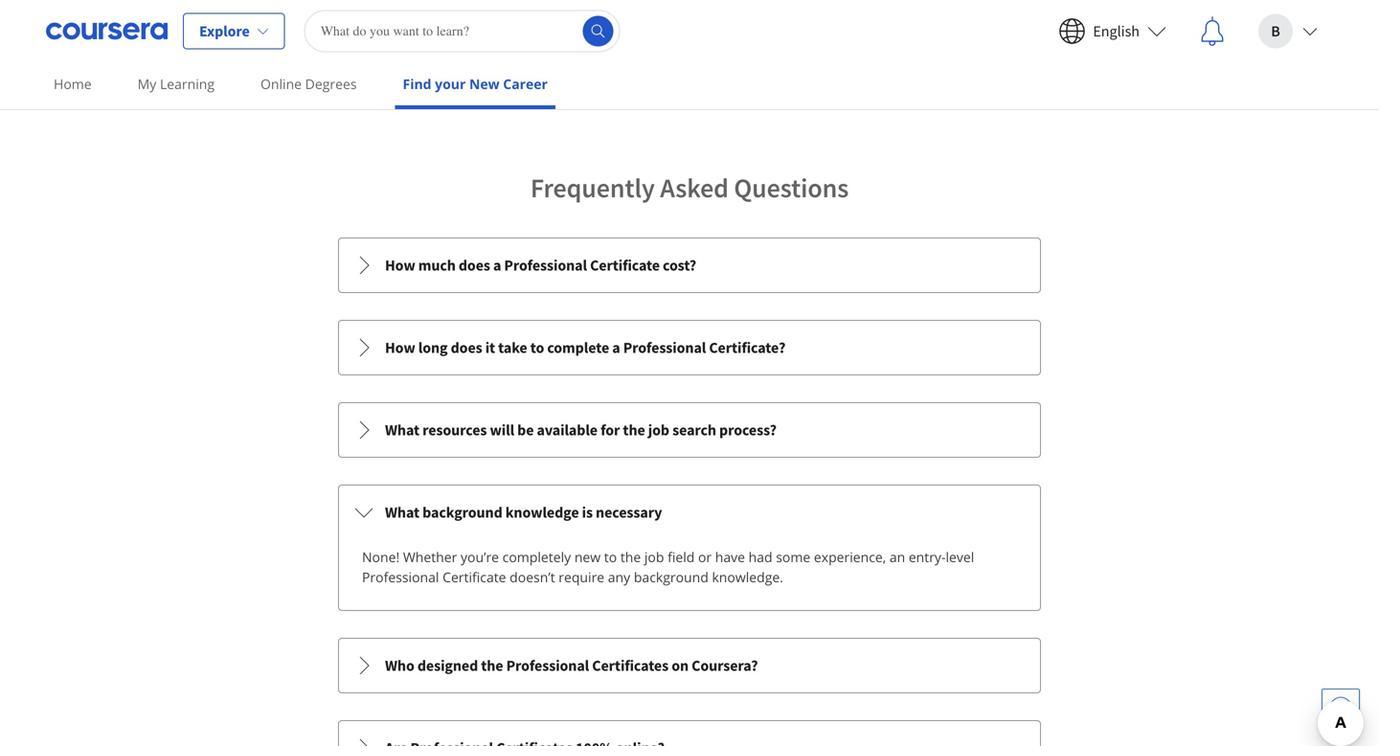 Task type: locate. For each thing, give the bounding box(es) containing it.
cost?
[[663, 256, 697, 275]]

1 horizontal spatial certificate
[[590, 256, 660, 275]]

None search field
[[304, 10, 621, 52]]

professional inside none! whether you're completely new to the job field or have had some experience, an entry-level professional certificate doesn't require any background knowledge.
[[362, 568, 439, 586]]

0 horizontal spatial a
[[493, 256, 501, 275]]

1 horizontal spatial background
[[634, 568, 709, 586]]

the
[[623, 420, 646, 440], [621, 548, 641, 566], [481, 656, 504, 675]]

the right designed
[[481, 656, 504, 675]]

to inside none! whether you're completely new to the job field or have had some experience, an entry-level professional certificate doesn't require any background knowledge.
[[604, 548, 617, 566]]

the inside dropdown button
[[623, 420, 646, 440]]

search
[[673, 420, 717, 440]]

0 vertical spatial background
[[423, 503, 503, 522]]

what inside dropdown button
[[385, 420, 420, 440]]

what for what background knowledge is necessary
[[385, 503, 420, 522]]

explore button
[[183, 13, 285, 49]]

job for field
[[645, 548, 664, 566]]

take
[[498, 338, 528, 357]]

explore inside popup button
[[199, 22, 250, 41]]

does right 'much'
[[459, 256, 491, 275]]

how long does it take to complete a professional certificate?
[[385, 338, 786, 357]]

1 what from the top
[[385, 420, 420, 440]]

what inside dropdown button
[[385, 503, 420, 522]]

1 vertical spatial certificate
[[443, 568, 506, 586]]

whether
[[403, 548, 457, 566]]

0 horizontal spatial certificate
[[443, 568, 506, 586]]

explore
[[115, 15, 164, 34], [199, 22, 250, 41]]

background inside what background knowledge is necessary dropdown button
[[423, 503, 503, 522]]

certificate?
[[709, 338, 786, 357]]

explore up my
[[115, 15, 164, 34]]

certificates left on at left
[[592, 656, 669, 675]]

b
[[1272, 22, 1281, 41]]

job inside none! whether you're completely new to the job field or have had some experience, an entry-level professional certificate doesn't require any background knowledge.
[[645, 548, 664, 566]]

0 horizontal spatial background
[[423, 503, 503, 522]]

what background knowledge is necessary button
[[339, 486, 1041, 539]]

0 vertical spatial the
[[623, 420, 646, 440]]

my learning link
[[130, 62, 222, 105]]

1 vertical spatial background
[[634, 568, 709, 586]]

who designed the professional certificates on coursera?
[[385, 656, 758, 675]]

1 how from the top
[[385, 256, 416, 275]]

you're
[[461, 548, 499, 566]]

or
[[699, 548, 712, 566]]

doesn't
[[510, 568, 555, 586]]

require
[[559, 568, 605, 586]]

the up any at the left bottom of page
[[621, 548, 641, 566]]

1 vertical spatial certificates
[[592, 656, 669, 675]]

1 vertical spatial the
[[621, 548, 641, 566]]

frequently asked questions
[[531, 171, 849, 204]]

english
[[1094, 22, 1140, 41]]

the right for
[[623, 420, 646, 440]]

coursera?
[[692, 656, 758, 675]]

explore certificates link
[[115, 0, 1265, 36]]

job inside dropdown button
[[649, 420, 670, 440]]

level
[[946, 548, 975, 566]]

how left long on the top of the page
[[385, 338, 416, 357]]

certificate inside how much does a professional certificate cost? dropdown button
[[590, 256, 660, 275]]

what background knowledge is necessary
[[385, 503, 662, 522]]

2 vertical spatial the
[[481, 656, 504, 675]]

2 what from the top
[[385, 503, 420, 522]]

available
[[537, 420, 598, 440]]

what resources will be available for the job search process?
[[385, 420, 777, 440]]

professional
[[504, 256, 587, 275], [624, 338, 706, 357], [362, 568, 439, 586], [507, 656, 589, 675]]

0 horizontal spatial certificates
[[167, 15, 241, 34]]

how for how long does it take to complete a professional certificate?
[[385, 338, 416, 357]]

certificate inside none! whether you're completely new to the job field or have had some experience, an entry-level professional certificate doesn't require any background knowledge.
[[443, 568, 506, 586]]

1 vertical spatial a
[[613, 338, 621, 357]]

explore up learning at top
[[199, 22, 250, 41]]

1 horizontal spatial certificates
[[592, 656, 669, 675]]

explore for explore certificates
[[115, 15, 164, 34]]

2 how from the top
[[385, 338, 416, 357]]

a right 'much'
[[493, 256, 501, 275]]

how for how much does a professional certificate cost?
[[385, 256, 416, 275]]

1 horizontal spatial to
[[604, 548, 617, 566]]

a
[[493, 256, 501, 275], [613, 338, 621, 357]]

what up none!
[[385, 503, 420, 522]]

does for it
[[451, 338, 483, 357]]

job for search
[[649, 420, 670, 440]]

the inside none! whether you're completely new to the job field or have had some experience, an entry-level professional certificate doesn't require any background knowledge.
[[621, 548, 641, 566]]

on
[[672, 656, 689, 675]]

asked
[[660, 171, 729, 204]]

certificates inside "link"
[[167, 15, 241, 34]]

what
[[385, 420, 420, 440], [385, 503, 420, 522]]

certificate left cost?
[[590, 256, 660, 275]]

how left 'much'
[[385, 256, 416, 275]]

background up you're
[[423, 503, 503, 522]]

job
[[649, 420, 670, 440], [645, 548, 664, 566]]

none!
[[362, 548, 400, 566]]

the for to
[[621, 548, 641, 566]]

background down field
[[634, 568, 709, 586]]

much
[[419, 256, 456, 275]]

1 vertical spatial what
[[385, 503, 420, 522]]

resources
[[423, 420, 487, 440]]

how
[[385, 256, 416, 275], [385, 338, 416, 357]]

online
[[261, 75, 302, 93]]

0 vertical spatial a
[[493, 256, 501, 275]]

1 vertical spatial job
[[645, 548, 664, 566]]

0 vertical spatial how
[[385, 256, 416, 275]]

0 vertical spatial certificate
[[590, 256, 660, 275]]

what left resources
[[385, 420, 420, 440]]

how much does a professional certificate cost? button
[[339, 238, 1041, 292]]

0 vertical spatial job
[[649, 420, 670, 440]]

to
[[531, 338, 545, 357], [604, 548, 617, 566]]

1 vertical spatial to
[[604, 548, 617, 566]]

1 vertical spatial how
[[385, 338, 416, 357]]

to right the take
[[531, 338, 545, 357]]

certificate
[[590, 256, 660, 275], [443, 568, 506, 586]]

job left field
[[645, 548, 664, 566]]

professional up complete at top left
[[504, 256, 587, 275]]

process?
[[720, 420, 777, 440]]

none! whether you're completely new to the job field or have had some experience, an entry-level professional certificate doesn't require any background knowledge.
[[362, 548, 975, 586]]

find your new career link
[[395, 62, 556, 109]]

certificates up learning at top
[[167, 15, 241, 34]]

knowledge.
[[712, 568, 784, 586]]

1 vertical spatial does
[[451, 338, 483, 357]]

certificate down you're
[[443, 568, 506, 586]]

to up any at the left bottom of page
[[604, 548, 617, 566]]

find
[[403, 75, 432, 93]]

is
[[582, 503, 593, 522]]

0 horizontal spatial explore
[[115, 15, 164, 34]]

to inside how long does it take to complete a professional certificate? dropdown button
[[531, 338, 545, 357]]

background
[[423, 503, 503, 522], [634, 568, 709, 586]]

job left "search"
[[649, 420, 670, 440]]

background inside none! whether you're completely new to the job field or have had some experience, an entry-level professional certificate doesn't require any background knowledge.
[[634, 568, 709, 586]]

explore certificates
[[115, 15, 241, 34]]

coursera image
[[46, 16, 168, 46]]

does
[[459, 256, 491, 275], [451, 338, 483, 357]]

does left it
[[451, 338, 483, 357]]

1 horizontal spatial explore
[[199, 22, 250, 41]]

0 horizontal spatial to
[[531, 338, 545, 357]]

my learning
[[138, 75, 215, 93]]

0 vertical spatial to
[[531, 338, 545, 357]]

online degrees
[[261, 75, 357, 93]]

0 vertical spatial does
[[459, 256, 491, 275]]

0 vertical spatial what
[[385, 420, 420, 440]]

have
[[716, 548, 746, 566]]

explore inside "link"
[[115, 15, 164, 34]]

0 vertical spatial certificates
[[167, 15, 241, 34]]

professional down none!
[[362, 568, 439, 586]]

certificates
[[167, 15, 241, 34], [592, 656, 669, 675]]

field
[[668, 548, 695, 566]]

a right complete at top left
[[613, 338, 621, 357]]

degrees
[[305, 75, 357, 93]]



Task type: describe. For each thing, give the bounding box(es) containing it.
my
[[138, 75, 157, 93]]

What do you want to learn? text field
[[304, 10, 621, 52]]

english button
[[1044, 0, 1182, 62]]

completely
[[503, 548, 571, 566]]

who designed the professional certificates on coursera? button
[[339, 639, 1041, 693]]

new
[[470, 75, 500, 93]]

some
[[776, 548, 811, 566]]

necessary
[[596, 503, 662, 522]]

what resources will be available for the job search process? button
[[339, 403, 1041, 457]]

what for what resources will be available for the job search process?
[[385, 420, 420, 440]]

experience,
[[814, 548, 887, 566]]

online degrees link
[[253, 62, 365, 105]]

complete
[[547, 338, 610, 357]]

for
[[601, 420, 620, 440]]

questions
[[734, 171, 849, 204]]

the inside dropdown button
[[481, 656, 504, 675]]

long
[[419, 338, 448, 357]]

designed
[[418, 656, 478, 675]]

professional down doesn't
[[507, 656, 589, 675]]

home link
[[46, 62, 99, 105]]

home
[[54, 75, 92, 93]]

it
[[486, 338, 495, 357]]

will
[[490, 420, 515, 440]]

to for new
[[604, 548, 617, 566]]

professional left "certificate?"
[[624, 338, 706, 357]]

b button
[[1244, 0, 1334, 62]]

new
[[575, 548, 601, 566]]

had
[[749, 548, 773, 566]]

how much does a professional certificate cost?
[[385, 256, 697, 275]]

explore for explore
[[199, 22, 250, 41]]

an
[[890, 548, 906, 566]]

help center image
[[1330, 697, 1353, 720]]

to for take
[[531, 338, 545, 357]]

certificates inside dropdown button
[[592, 656, 669, 675]]

learning
[[160, 75, 215, 93]]

entry-
[[909, 548, 946, 566]]

1 horizontal spatial a
[[613, 338, 621, 357]]

any
[[608, 568, 631, 586]]

how long does it take to complete a professional certificate? button
[[339, 321, 1041, 374]]

does for a
[[459, 256, 491, 275]]

career
[[503, 75, 548, 93]]

knowledge
[[506, 503, 579, 522]]

find your new career
[[403, 75, 548, 93]]

your
[[435, 75, 466, 93]]

who
[[385, 656, 415, 675]]

be
[[518, 420, 534, 440]]

frequently
[[531, 171, 655, 204]]

the for for
[[623, 420, 646, 440]]



Task type: vqa. For each thing, say whether or not it's contained in the screenshot.
left BACKGROUND
yes



